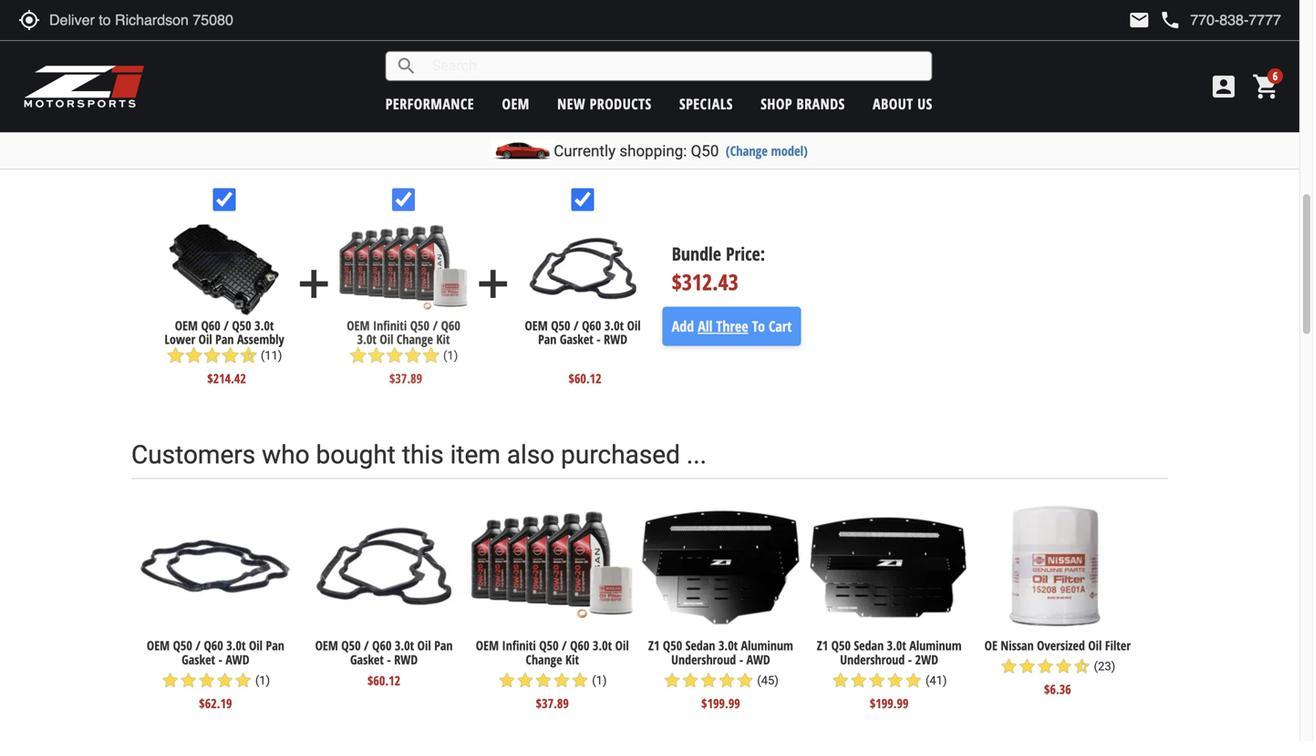 Task type: vqa. For each thing, say whether or not it's contained in the screenshot.


Task type: locate. For each thing, give the bounding box(es) containing it.
shop
[[761, 94, 793, 114]]

0 horizontal spatial awd
[[226, 651, 249, 668]]

rwd inside oem q50 / q60 3.0t oil pan gasket - rwd
[[604, 331, 627, 348]]

oem q50 / q60 3.0t oil pan gasket - rwd
[[525, 317, 641, 348]]

1 horizontal spatial aluminum
[[910, 637, 962, 654]]

- inside oem q50 / q60 3.0t oil pan gasket - rwd
[[597, 331, 601, 348]]

3.0t inside z1 q50 sedan 3.0t aluminum undershroud - awd star star star star star (45) $199.99
[[719, 637, 738, 654]]

1 $199.99 from the left
[[701, 695, 740, 712]]

2 horizontal spatial (1)
[[592, 674, 607, 687]]

q50
[[691, 142, 719, 160], [232, 317, 251, 334], [410, 317, 430, 334], [551, 317, 570, 334], [173, 637, 192, 654], [341, 637, 361, 654], [539, 637, 559, 654], [663, 637, 682, 654], [831, 637, 851, 654]]

0 horizontal spatial infiniti
[[373, 317, 407, 334]]

rwd for oem q50 / q60 3.0t oil pan gasket - rwd $60.12
[[394, 651, 418, 668]]

oem
[[502, 94, 530, 114], [175, 317, 198, 334], [347, 317, 370, 334], [525, 317, 548, 334], [147, 637, 170, 654], [315, 637, 338, 654], [476, 637, 499, 654]]

currently shopping: q50 (change model)
[[554, 142, 808, 160]]

undershroud
[[671, 651, 736, 668], [840, 651, 905, 668]]

kit
[[436, 331, 450, 348], [565, 651, 579, 668]]

bought
[[256, 119, 337, 149]]

1 horizontal spatial $60.12
[[569, 370, 602, 387]]

z1 inside z1 q50 sedan 3.0t aluminum undershroud - 2wd star star star star star (41) $199.99
[[817, 637, 828, 654]]

oem inside "oem q50 / q60 3.0t oil pan gasket - rwd $60.12"
[[315, 637, 338, 654]]

three
[[716, 317, 748, 336]]

mail
[[1128, 9, 1150, 31]]

2 aluminum from the left
[[910, 637, 962, 654]]

1 horizontal spatial oem infiniti q50 / q60 3.0t oil change kit star star star star star (1) $37.89
[[476, 637, 629, 712]]

/ inside oem q50 / q60 3.0t oil pan gasket - rwd
[[574, 317, 579, 334]]

add
[[291, 261, 337, 307], [470, 261, 516, 307]]

customers who bought this item also purchased ...
[[131, 440, 707, 470]]

/ inside "oem q50 / q60 3.0t oil pan gasket - rwd $60.12"
[[364, 637, 369, 654]]

z1 motorsports logo image
[[23, 64, 145, 109]]

oem infiniti q50 / q60 3.0t oil change kit star star star star star (1) $37.89
[[347, 317, 460, 387], [476, 637, 629, 712]]

1 horizontal spatial change
[[526, 651, 562, 668]]

sedan inside z1 q50 sedan 3.0t aluminum undershroud - 2wd star star star star star (41) $199.99
[[854, 637, 884, 654]]

1 horizontal spatial star_half
[[1073, 657, 1091, 676]]

/ inside oem q60 / q50 3.0t lower oil pan assembly star star star star star_half (11) $214.42
[[224, 317, 229, 334]]

0 vertical spatial $37.89
[[389, 370, 422, 387]]

0 horizontal spatial $37.89
[[389, 370, 422, 387]]

awd up "(45)"
[[746, 651, 770, 668]]

about us
[[873, 94, 933, 114]]

account_box
[[1209, 72, 1238, 101]]

brands
[[797, 94, 845, 114]]

nissan
[[1001, 637, 1034, 654]]

0 vertical spatial rwd
[[604, 331, 627, 348]]

2 sedan from the left
[[854, 637, 884, 654]]

None checkbox
[[213, 188, 236, 211], [571, 188, 594, 211], [213, 188, 236, 211], [571, 188, 594, 211]]

2 horizontal spatial gasket
[[560, 331, 593, 348]]

2 $199.99 from the left
[[870, 695, 909, 712]]

$60.12
[[569, 370, 602, 387], [367, 672, 400, 689]]

None checkbox
[[392, 188, 415, 211]]

awd up '$62.19'
[[226, 651, 249, 668]]

q60 inside oem q50 / q60 3.0t oil pan gasket - rwd
[[582, 317, 601, 334]]

0 vertical spatial star_half
[[240, 347, 258, 365]]

filter
[[1105, 637, 1131, 654]]

pan inside oem q50 / q60 3.0t oil pan gasket - rwd
[[538, 331, 557, 348]]

star_half left (11)
[[240, 347, 258, 365]]

1 vertical spatial rwd
[[394, 651, 418, 668]]

search
[[396, 55, 417, 77]]

aluminum for z1 q50 sedan 3.0t aluminum undershroud - 2wd star star star star star (41) $199.99
[[910, 637, 962, 654]]

- inside z1 q50 sedan 3.0t aluminum undershroud - 2wd star star star star star (41) $199.99
[[908, 651, 912, 668]]

(45)
[[757, 674, 779, 687]]

awd
[[226, 651, 249, 668], [746, 651, 770, 668]]

price:
[[726, 241, 765, 266]]

0 horizontal spatial $60.12
[[367, 672, 400, 689]]

1 sedan from the left
[[685, 637, 715, 654]]

(11)
[[261, 349, 282, 363]]

cart
[[769, 317, 792, 336]]

aluminum inside z1 q50 sedan 3.0t aluminum undershroud - 2wd star star star star star (41) $199.99
[[910, 637, 962, 654]]

shopping_cart link
[[1247, 72, 1281, 101]]

$199.99 for z1 q50 sedan 3.0t aluminum undershroud - awd star star star star star (45) $199.99
[[701, 695, 740, 712]]

star_half left "(23)"
[[1073, 657, 1091, 676]]

(change model) link
[[726, 142, 808, 160]]

rwd inside "oem q50 / q60 3.0t oil pan gasket - rwd $60.12"
[[394, 651, 418, 668]]

awd inside oem q50 / q60 3.0t oil pan gasket - awd star star star star star (1) $62.19
[[226, 651, 249, 668]]

1 horizontal spatial awd
[[746, 651, 770, 668]]

1 vertical spatial $60.12
[[367, 672, 400, 689]]

oem link
[[502, 94, 530, 114]]

3.0t
[[254, 317, 274, 334], [604, 317, 624, 334], [357, 331, 377, 348], [226, 637, 246, 654], [395, 637, 414, 654], [593, 637, 612, 654], [719, 637, 738, 654], [887, 637, 906, 654]]

aluminum inside z1 q50 sedan 3.0t aluminum undershroud - awd star star star star star (45) $199.99
[[741, 637, 793, 654]]

undershroud inside z1 q50 sedan 3.0t aluminum undershroud - awd star star star star star (45) $199.99
[[671, 651, 736, 668]]

pan inside oem q50 / q60 3.0t oil pan gasket - awd star star star star star (1) $62.19
[[266, 637, 284, 654]]

undershroud for z1 q50 sedan 3.0t aluminum undershroud - awd star star star star star (45) $199.99
[[671, 651, 736, 668]]

0 horizontal spatial z1
[[648, 637, 660, 654]]

/ for oem q50 / q60 3.0t oil pan gasket - awd star star star star star (1) $62.19
[[195, 637, 201, 654]]

oem inside oem q60 / q50 3.0t lower oil pan assembly star star star star star_half (11) $214.42
[[175, 317, 198, 334]]

pan for oem q50 / q60 3.0t oil pan gasket - awd star star star star star (1) $62.19
[[266, 637, 284, 654]]

/ inside oem q50 / q60 3.0t oil pan gasket - awd star star star star star (1) $62.19
[[195, 637, 201, 654]]

2 z1 from the left
[[817, 637, 828, 654]]

bundle
[[672, 241, 721, 266]]

change
[[397, 331, 433, 348], [526, 651, 562, 668]]

1 horizontal spatial gasket
[[350, 651, 384, 668]]

who
[[262, 440, 310, 470]]

0 horizontal spatial rwd
[[394, 651, 418, 668]]

sedan
[[685, 637, 715, 654], [854, 637, 884, 654]]

gasket inside "oem q50 / q60 3.0t oil pan gasket - rwd $60.12"
[[350, 651, 384, 668]]

model)
[[771, 142, 808, 160]]

assembly
[[237, 331, 284, 348]]

oil
[[627, 317, 641, 334], [198, 331, 212, 348], [380, 331, 393, 348], [249, 637, 263, 654], [417, 637, 431, 654], [615, 637, 629, 654], [1088, 637, 1102, 654]]

1 horizontal spatial kit
[[565, 651, 579, 668]]

gasket inside oem q50 / q60 3.0t oil pan gasket - rwd
[[560, 331, 593, 348]]

z1
[[648, 637, 660, 654], [817, 637, 828, 654]]

...
[[687, 440, 707, 470]]

aluminum
[[741, 637, 793, 654], [910, 637, 962, 654]]

2 awd from the left
[[746, 651, 770, 668]]

- inside oem q50 / q60 3.0t oil pan gasket - awd star star star star star (1) $62.19
[[218, 651, 222, 668]]

aluminum up "(45)"
[[741, 637, 793, 654]]

3.0t inside "oem q50 / q60 3.0t oil pan gasket - rwd $60.12"
[[395, 637, 414, 654]]

$199.99
[[701, 695, 740, 712], [870, 695, 909, 712]]

q60
[[201, 317, 220, 334], [441, 317, 460, 334], [582, 317, 601, 334], [204, 637, 223, 654], [372, 637, 392, 654], [570, 637, 589, 654]]

(1) inside oem q50 / q60 3.0t oil pan gasket - awd star star star star star (1) $62.19
[[255, 674, 270, 687]]

sedan for z1 q50 sedan 3.0t aluminum undershroud - awd star star star star star (45) $199.99
[[685, 637, 715, 654]]

1 horizontal spatial rwd
[[604, 331, 627, 348]]

rwd for oem q50 / q60 3.0t oil pan gasket - rwd
[[604, 331, 627, 348]]

0 horizontal spatial undershroud
[[671, 651, 736, 668]]

0 horizontal spatial add
[[291, 261, 337, 307]]

all
[[698, 317, 713, 336]]

pan
[[215, 331, 234, 348], [538, 331, 557, 348], [266, 637, 284, 654], [434, 637, 453, 654]]

undershroud for z1 q50 sedan 3.0t aluminum undershroud - 2wd star star star star star (41) $199.99
[[840, 651, 905, 668]]

1 horizontal spatial undershroud
[[840, 651, 905, 668]]

1 awd from the left
[[226, 651, 249, 668]]

mail link
[[1128, 9, 1150, 31]]

1 horizontal spatial z1
[[817, 637, 828, 654]]

pan inside "oem q50 / q60 3.0t oil pan gasket - rwd $60.12"
[[434, 637, 453, 654]]

star
[[167, 347, 185, 365], [185, 347, 203, 365], [203, 347, 221, 365], [221, 347, 240, 365], [349, 347, 367, 365], [367, 347, 386, 365], [386, 347, 404, 365], [404, 347, 422, 365], [422, 347, 440, 365], [1000, 657, 1018, 676], [1018, 657, 1036, 676], [1036, 657, 1055, 676], [1055, 657, 1073, 676], [161, 671, 179, 690], [179, 671, 198, 690], [198, 671, 216, 690], [216, 671, 234, 690], [234, 671, 252, 690], [498, 671, 516, 690], [516, 671, 534, 690], [534, 671, 553, 690], [553, 671, 571, 690], [571, 671, 589, 690], [663, 671, 681, 690], [681, 671, 699, 690], [699, 671, 718, 690], [718, 671, 736, 690], [736, 671, 754, 690], [831, 671, 850, 690], [850, 671, 868, 690], [868, 671, 886, 690], [886, 671, 904, 690], [904, 671, 923, 690]]

z1 for z1 q50 sedan 3.0t aluminum undershroud - 2wd star star star star star (41) $199.99
[[817, 637, 828, 654]]

$37.89
[[389, 370, 422, 387], [536, 695, 569, 712]]

0 horizontal spatial (1)
[[255, 674, 270, 687]]

1 horizontal spatial add
[[470, 261, 516, 307]]

0 vertical spatial infiniti
[[373, 317, 407, 334]]

gasket inside oem q50 / q60 3.0t oil pan gasket - awd star star star star star (1) $62.19
[[182, 651, 215, 668]]

1 vertical spatial $37.89
[[536, 695, 569, 712]]

- for oem q50 / q60 3.0t oil pan gasket - rwd
[[597, 331, 601, 348]]

$214.42
[[207, 370, 246, 387]]

0 vertical spatial $60.12
[[569, 370, 602, 387]]

3.0t inside oem q50 / q60 3.0t oil pan gasket - awd star star star star star (1) $62.19
[[226, 637, 246, 654]]

(41)
[[926, 674, 947, 687]]

specials
[[679, 94, 733, 114]]

(1)
[[443, 349, 458, 363], [255, 674, 270, 687], [592, 674, 607, 687]]

new products
[[557, 94, 652, 114]]

1 horizontal spatial infiniti
[[502, 637, 536, 654]]

star_half inside oem q60 / q50 3.0t lower oil pan assembly star star star star star_half (11) $214.42
[[240, 347, 258, 365]]

pan inside oem q60 / q50 3.0t lower oil pan assembly star star star star star_half (11) $214.42
[[215, 331, 234, 348]]

1 horizontal spatial $199.99
[[870, 695, 909, 712]]

shopping_cart
[[1252, 72, 1281, 101]]

0 horizontal spatial gasket
[[182, 651, 215, 668]]

1 z1 from the left
[[648, 637, 660, 654]]

add
[[672, 317, 694, 336]]

about us link
[[873, 94, 933, 114]]

1 vertical spatial star_half
[[1073, 657, 1091, 676]]

aluminum up (41)
[[910, 637, 962, 654]]

specials link
[[679, 94, 733, 114]]

q50 inside z1 q50 sedan 3.0t aluminum undershroud - awd star star star star star (45) $199.99
[[663, 637, 682, 654]]

2 undershroud from the left
[[840, 651, 905, 668]]

0 horizontal spatial $199.99
[[701, 695, 740, 712]]

-
[[597, 331, 601, 348], [218, 651, 222, 668], [387, 651, 391, 668], [739, 651, 743, 668], [908, 651, 912, 668]]

0 horizontal spatial sedan
[[685, 637, 715, 654]]

star_half
[[240, 347, 258, 365], [1073, 657, 1091, 676]]

$199.99 inside z1 q50 sedan 3.0t aluminum undershroud - awd star star star star star (45) $199.99
[[701, 695, 740, 712]]

sedan for z1 q50 sedan 3.0t aluminum undershroud - 2wd star star star star star (41) $199.99
[[854, 637, 884, 654]]

1 horizontal spatial sedan
[[854, 637, 884, 654]]

q50 inside z1 q50 sedan 3.0t aluminum undershroud - 2wd star star star star star (41) $199.99
[[831, 637, 851, 654]]

add all three to cart
[[672, 317, 792, 336]]

customers
[[131, 440, 256, 470]]

oe
[[985, 637, 998, 654]]

z1 inside z1 q50 sedan 3.0t aluminum undershroud - awd star star star star star (45) $199.99
[[648, 637, 660, 654]]

0 horizontal spatial aluminum
[[741, 637, 793, 654]]

q50 inside oem q50 / q60 3.0t oil pan gasket - rwd
[[551, 317, 570, 334]]

also
[[507, 440, 555, 470]]

this
[[402, 440, 444, 470]]

0 vertical spatial kit
[[436, 331, 450, 348]]

gasket
[[560, 331, 593, 348], [182, 651, 215, 668], [350, 651, 384, 668]]

1 undershroud from the left
[[671, 651, 736, 668]]

q50 inside oem q50 / q60 3.0t oil pan gasket - awd star star star star star (1) $62.19
[[173, 637, 192, 654]]

0 horizontal spatial change
[[397, 331, 433, 348]]

my_location
[[18, 9, 40, 31]]

sedan inside z1 q50 sedan 3.0t aluminum undershroud - awd star star star star star (45) $199.99
[[685, 637, 715, 654]]

oil inside oem q50 / q60 3.0t oil pan gasket - rwd
[[627, 317, 641, 334]]

/
[[224, 317, 229, 334], [433, 317, 438, 334], [574, 317, 579, 334], [195, 637, 201, 654], [364, 637, 369, 654], [562, 637, 567, 654]]

0 horizontal spatial oem infiniti q50 / q60 3.0t oil change kit star star star star star (1) $37.89
[[347, 317, 460, 387]]

0 horizontal spatial star_half
[[240, 347, 258, 365]]

- inside "oem q50 / q60 3.0t oil pan gasket - rwd $60.12"
[[387, 651, 391, 668]]

infiniti
[[373, 317, 407, 334], [502, 637, 536, 654]]

rwd
[[604, 331, 627, 348], [394, 651, 418, 668]]

- for oem q50 / q60 3.0t oil pan gasket - rwd $60.12
[[387, 651, 391, 668]]

$199.99 inside z1 q50 sedan 3.0t aluminum undershroud - 2wd star star star star star (41) $199.99
[[870, 695, 909, 712]]

mail phone
[[1128, 9, 1181, 31]]

us
[[917, 94, 933, 114]]

1 aluminum from the left
[[741, 637, 793, 654]]

undershroud inside z1 q50 sedan 3.0t aluminum undershroud - 2wd star star star star star (41) $199.99
[[840, 651, 905, 668]]



Task type: describe. For each thing, give the bounding box(es) containing it.
q50 inside "oem q50 / q60 3.0t oil pan gasket - rwd $60.12"
[[341, 637, 361, 654]]

oem q50 / q60 3.0t oil pan gasket - awd star star star star star (1) $62.19
[[147, 637, 284, 712]]

shop brands link
[[761, 94, 845, 114]]

frequently
[[131, 119, 250, 149]]

q60 inside oem q50 / q60 3.0t oil pan gasket - awd star star star star star (1) $62.19
[[204, 637, 223, 654]]

$199.99 for z1 q50 sedan 3.0t aluminum undershroud - 2wd star star star star star (41) $199.99
[[870, 695, 909, 712]]

1 vertical spatial oem infiniti q50 / q60 3.0t oil change kit star star star star star (1) $37.89
[[476, 637, 629, 712]]

$6.36
[[1044, 681, 1071, 698]]

z1 for z1 q50 sedan 3.0t aluminum undershroud - awd star star star star star (45) $199.99
[[648, 637, 660, 654]]

oem q50 / q60 3.0t oil pan gasket - rwd $60.12
[[315, 637, 453, 689]]

item
[[450, 440, 501, 470]]

products
[[590, 94, 652, 114]]

0 vertical spatial oem infiniti q50 / q60 3.0t oil change kit star star star star star (1) $37.89
[[347, 317, 460, 387]]

oe nissan oversized oil filter star star star star star_half (23) $6.36
[[985, 637, 1131, 698]]

performance link
[[385, 94, 474, 114]]

1 add from the left
[[291, 261, 337, 307]]

- inside z1 q50 sedan 3.0t aluminum undershroud - awd star star star star star (45) $199.99
[[739, 651, 743, 668]]

0 vertical spatial change
[[397, 331, 433, 348]]

about
[[873, 94, 913, 114]]

3.0t inside oem q50 / q60 3.0t oil pan gasket - rwd
[[604, 317, 624, 334]]

account_box link
[[1205, 72, 1243, 101]]

oil inside "oem q50 / q60 3.0t oil pan gasket - rwd $60.12"
[[417, 637, 431, 654]]

currently
[[554, 142, 616, 160]]

2 add from the left
[[470, 261, 516, 307]]

1 vertical spatial kit
[[565, 651, 579, 668]]

bundle price: $312.43
[[672, 241, 765, 297]]

/ for oem q50 / q60 3.0t oil pan gasket - rwd $60.12
[[364, 637, 369, 654]]

q60 inside oem q60 / q50 3.0t lower oil pan assembly star star star star star_half (11) $214.42
[[201, 317, 220, 334]]

1 vertical spatial change
[[526, 651, 562, 668]]

lower
[[164, 331, 195, 348]]

- for oem q50 / q60 3.0t oil pan gasket - awd star star star star star (1) $62.19
[[218, 651, 222, 668]]

gasket for $60.12
[[350, 651, 384, 668]]

gasket for star
[[182, 651, 215, 668]]

shopping:
[[619, 142, 687, 160]]

pan for oem q50 / q60 3.0t oil pan gasket - rwd
[[538, 331, 557, 348]]

phone
[[1159, 9, 1181, 31]]

3.0t inside z1 q50 sedan 3.0t aluminum undershroud - 2wd star star star star star (41) $199.99
[[887, 637, 906, 654]]

$60.12 inside "oem q50 / q60 3.0t oil pan gasket - rwd $60.12"
[[367, 672, 400, 689]]

oem inside oem q50 / q60 3.0t oil pan gasket - awd star star star star star (1) $62.19
[[147, 637, 170, 654]]

q60 inside "oem q50 / q60 3.0t oil pan gasket - rwd $60.12"
[[372, 637, 392, 654]]

pan for oem q50 / q60 3.0t oil pan gasket - rwd $60.12
[[434, 637, 453, 654]]

1 horizontal spatial (1)
[[443, 349, 458, 363]]

star_half inside oe nissan oversized oil filter star star star star star_half (23) $6.36
[[1073, 657, 1091, 676]]

0 horizontal spatial kit
[[436, 331, 450, 348]]

(change
[[726, 142, 768, 160]]

$62.19
[[199, 695, 232, 712]]

oversized
[[1037, 637, 1085, 654]]

oil inside oem q60 / q50 3.0t lower oil pan assembly star star star star star_half (11) $214.42
[[198, 331, 212, 348]]

purchased
[[561, 440, 680, 470]]

phone link
[[1159, 9, 1281, 31]]

$312.43
[[672, 267, 738, 297]]

1 vertical spatial infiniti
[[502, 637, 536, 654]]

Search search field
[[417, 52, 932, 80]]

oem inside oem q50 / q60 3.0t oil pan gasket - rwd
[[525, 317, 548, 334]]

/ for oem q50 / q60 3.0t oil pan gasket - rwd
[[574, 317, 579, 334]]

new
[[557, 94, 586, 114]]

3.0t inside oem q60 / q50 3.0t lower oil pan assembly star star star star star_half (11) $214.42
[[254, 317, 274, 334]]

q50 inside oem q60 / q50 3.0t lower oil pan assembly star star star star star_half (11) $214.42
[[232, 317, 251, 334]]

/ for oem q60 / q50 3.0t lower oil pan assembly star star star star star_half (11) $214.42
[[224, 317, 229, 334]]

together
[[343, 119, 444, 149]]

frequently bought together
[[131, 119, 444, 149]]

bought
[[316, 440, 396, 470]]

z1 q50 sedan 3.0t aluminum undershroud - 2wd star star star star star (41) $199.99
[[817, 637, 962, 712]]

oil inside oem q50 / q60 3.0t oil pan gasket - awd star star star star star (1) $62.19
[[249, 637, 263, 654]]

new products link
[[557, 94, 652, 114]]

(23)
[[1094, 660, 1115, 673]]

1 horizontal spatial $37.89
[[536, 695, 569, 712]]

aluminum for z1 q50 sedan 3.0t aluminum undershroud - awd star star star star star (45) $199.99
[[741, 637, 793, 654]]

shop brands
[[761, 94, 845, 114]]

performance
[[385, 94, 474, 114]]

to
[[752, 317, 765, 336]]

oem q60 / q50 3.0t lower oil pan assembly star star star star star_half (11) $214.42
[[164, 317, 284, 387]]

oil inside oe nissan oversized oil filter star star star star star_half (23) $6.36
[[1088, 637, 1102, 654]]

awd inside z1 q50 sedan 3.0t aluminum undershroud - awd star star star star star (45) $199.99
[[746, 651, 770, 668]]

2wd
[[915, 651, 938, 668]]

z1 q50 sedan 3.0t aluminum undershroud - awd star star star star star (45) $199.99
[[648, 637, 793, 712]]



